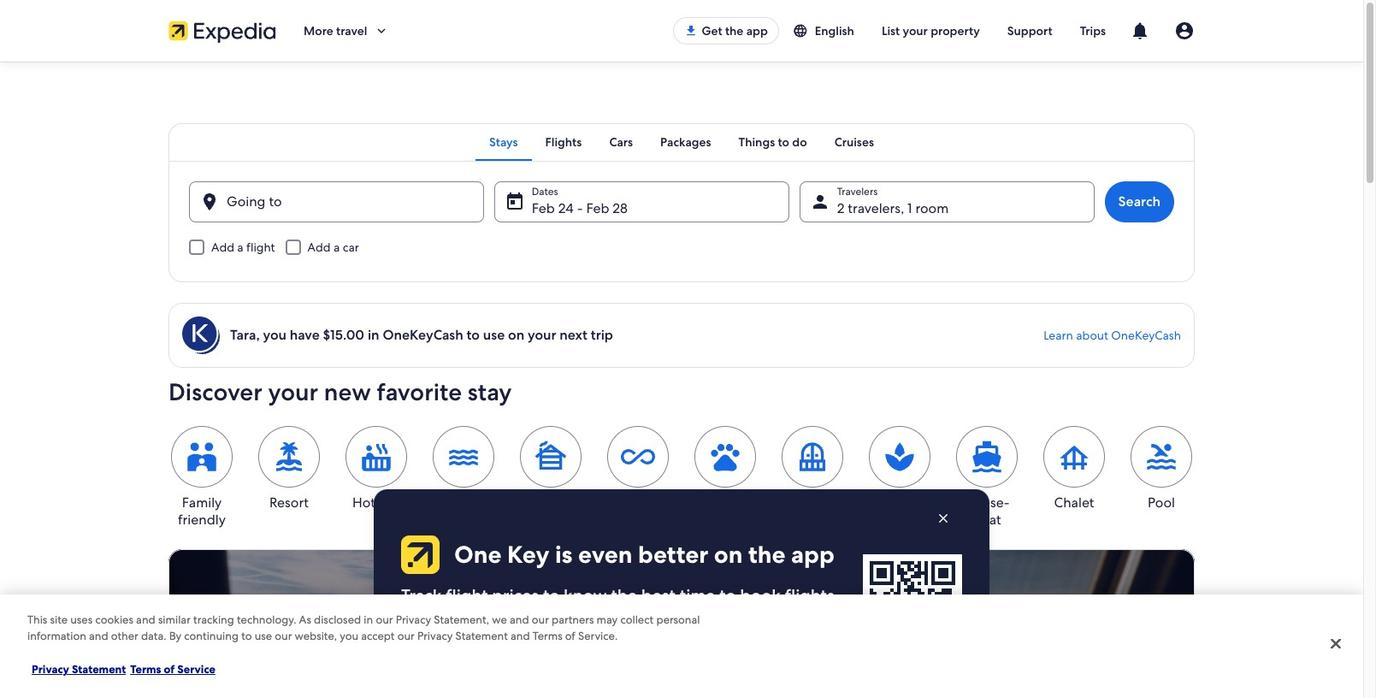 Task type: describe. For each thing, give the bounding box(es) containing it.
tara,
[[230, 326, 260, 344]]

accept
[[361, 629, 395, 644]]

service
[[177, 663, 215, 677]]

hot tub button
[[343, 426, 410, 512]]

and down cookies
[[89, 629, 108, 644]]

and up data.
[[136, 613, 155, 627]]

pool button
[[1128, 426, 1195, 512]]

plus
[[401, 605, 434, 627]]

2 vertical spatial privacy
[[32, 663, 69, 677]]

0 horizontal spatial onekeycash
[[383, 326, 463, 344]]

flight inside track flight prices to know the best time to book flights plus earn onekeycash on every booking
[[446, 584, 488, 607]]

you inside this site uses cookies and similar tracking technology. as disclosed in our privacy statement, we and our partners may collect personal information and other data. by continuing to use our website, you accept our  privacy statement and terms of service.
[[340, 629, 359, 644]]

2 travelers, 1 room
[[837, 199, 949, 217]]

cars
[[609, 134, 633, 150]]

list
[[882, 23, 900, 38]]

0 vertical spatial on
[[508, 326, 525, 344]]

support link
[[994, 15, 1067, 46]]

book
[[740, 584, 781, 607]]

personal
[[657, 613, 700, 627]]

2 horizontal spatial on
[[714, 539, 743, 570]]

flights
[[545, 134, 582, 150]]

0 horizontal spatial statement
[[72, 663, 126, 677]]

0 vertical spatial privacy
[[396, 613, 431, 627]]

communication center icon image
[[1130, 21, 1151, 41]]

2 horizontal spatial onekeycash
[[1112, 328, 1182, 343]]

know
[[564, 584, 607, 607]]

best
[[642, 584, 676, 607]]

your for discover your new favorite stay
[[268, 376, 318, 407]]

our down plus
[[398, 629, 415, 644]]

flights
[[785, 584, 835, 607]]

family friendly button
[[169, 426, 235, 529]]

information
[[27, 629, 86, 644]]

resort
[[269, 494, 309, 512]]

our up accept
[[376, 613, 393, 627]]

add a flight
[[211, 240, 275, 255]]

tara, you have $15.00 in onekeycash to use on your next trip
[[230, 326, 613, 344]]

disclosed
[[314, 613, 361, 627]]

service.
[[578, 629, 618, 644]]

chalet
[[1055, 494, 1095, 512]]

to inside tab list
[[778, 134, 790, 150]]

feb 24 - feb 28
[[532, 199, 628, 217]]

family friendly
[[178, 494, 226, 529]]

statement,
[[434, 613, 489, 627]]

learn
[[1044, 328, 1074, 343]]

1 horizontal spatial your
[[528, 326, 557, 344]]

track flight prices to know the best time to book flights plus earn onekeycash on every booking
[[401, 584, 835, 627]]

stays
[[489, 134, 518, 150]]

28
[[613, 199, 628, 217]]

favorite
[[377, 376, 462, 407]]

get
[[702, 23, 723, 38]]

0 horizontal spatial terms
[[130, 663, 161, 677]]

2 travelers, 1 room button
[[800, 181, 1095, 222]]

pool
[[1148, 494, 1175, 512]]

collect
[[621, 613, 654, 627]]

discover
[[169, 376, 263, 407]]

1 vertical spatial of
[[164, 663, 175, 677]]

do
[[793, 134, 807, 150]]

get the app
[[702, 23, 768, 38]]

a for car
[[334, 240, 340, 255]]

have
[[290, 326, 320, 344]]

packages link
[[647, 123, 725, 161]]

time
[[680, 584, 716, 607]]

earn
[[438, 605, 473, 627]]

add a car
[[308, 240, 359, 255]]

to inside this site uses cookies and similar tracking technology. as disclosed in our privacy statement, we and our partners may collect personal information and other data. by continuing to use our website, you accept our  privacy statement and terms of service.
[[241, 629, 252, 644]]

more travel button
[[290, 15, 403, 46]]

add for add a car
[[308, 240, 331, 255]]

property
[[931, 23, 980, 38]]

privacy alert dialog
[[0, 595, 1364, 698]]

more
[[304, 23, 333, 38]]

hot
[[353, 494, 376, 512]]

to right "time"
[[720, 584, 736, 607]]

privacy statement terms of service
[[32, 663, 215, 677]]

house­boat button
[[954, 426, 1021, 529]]

a for flight
[[237, 240, 244, 255]]

trips link
[[1067, 15, 1120, 46]]

expedia logo image
[[398, 535, 440, 574]]

trailing image
[[374, 23, 390, 38]]

terms of service link
[[130, 663, 215, 677]]

one key is even better on the app
[[454, 539, 835, 570]]

learn about onekeycash link
[[1044, 328, 1182, 343]]

one
[[454, 539, 502, 570]]

in inside this site uses cookies and similar tracking technology. as disclosed in our privacy statement, we and our partners may collect personal information and other data. by continuing to use our website, you accept our  privacy statement and terms of service.
[[364, 613, 373, 627]]

search button
[[1105, 181, 1175, 222]]

qr code image
[[863, 554, 962, 654]]

booking
[[655, 605, 721, 627]]

feb 24 - feb 28 button
[[494, 181, 789, 222]]

flights link
[[532, 123, 596, 161]]

1 horizontal spatial the
[[725, 23, 744, 38]]

we
[[492, 613, 507, 627]]



Task type: vqa. For each thing, say whether or not it's contained in the screenshot.
uses
yes



Task type: locate. For each thing, give the bounding box(es) containing it.
friendly
[[178, 511, 226, 529]]

1 horizontal spatial add
[[308, 240, 331, 255]]

1 feb from the left
[[532, 199, 555, 217]]

house­boat
[[965, 494, 1010, 529]]

use down technology.
[[255, 629, 272, 644]]

website,
[[295, 629, 337, 644]]

to up stay
[[467, 326, 480, 344]]

1 vertical spatial privacy
[[417, 629, 453, 644]]

2 a from the left
[[334, 240, 340, 255]]

main content
[[0, 62, 1364, 698]]

continuing
[[184, 629, 239, 644]]

similar
[[158, 613, 191, 627]]

1 horizontal spatial on
[[582, 605, 603, 627]]

2 add from the left
[[308, 240, 331, 255]]

2 horizontal spatial the
[[749, 539, 786, 570]]

of inside this site uses cookies and similar tracking technology. as disclosed in our privacy statement, we and our partners may collect personal information and other data. by continuing to use our website, you accept our  privacy statement and terms of service.
[[565, 629, 576, 644]]

chalet button
[[1041, 426, 1108, 512]]

our left partners
[[532, 613, 549, 627]]

onekeycash right the about
[[1112, 328, 1182, 343]]

expedia logo image
[[169, 19, 276, 43]]

one key blue tier image
[[182, 317, 220, 354]]

to down technology.
[[241, 629, 252, 644]]

of
[[565, 629, 576, 644], [164, 663, 175, 677]]

packages
[[661, 134, 711, 150]]

0 vertical spatial terms
[[533, 629, 563, 644]]

0 horizontal spatial flight
[[246, 240, 275, 255]]

a
[[237, 240, 244, 255], [334, 240, 340, 255]]

1 horizontal spatial flight
[[446, 584, 488, 607]]

cruises link
[[821, 123, 888, 161]]

privacy down plus
[[417, 629, 453, 644]]

statement inside this site uses cookies and similar tracking technology. as disclosed in our privacy statement, we and our partners may collect personal information and other data. by continuing to use our website, you accept our  privacy statement and terms of service.
[[456, 629, 508, 644]]

discover your new favorite stay
[[169, 376, 512, 407]]

the right the get
[[725, 23, 744, 38]]

and down prices
[[511, 629, 530, 644]]

new
[[324, 376, 371, 407]]

technology.
[[237, 613, 296, 627]]

travelers,
[[848, 199, 904, 217]]

list your property
[[882, 23, 980, 38]]

cookies
[[95, 613, 133, 627]]

1 vertical spatial terms
[[130, 663, 161, 677]]

statement down "we"
[[456, 629, 508, 644]]

2 vertical spatial your
[[268, 376, 318, 407]]

use inside this site uses cookies and similar tracking technology. as disclosed in our privacy statement, we and our partners may collect personal information and other data. by continuing to use our website, you accept our  privacy statement and terms of service.
[[255, 629, 272, 644]]

on up service.
[[582, 605, 603, 627]]

1 vertical spatial app
[[791, 539, 835, 570]]

use
[[483, 326, 505, 344], [255, 629, 272, 644]]

0 horizontal spatial your
[[268, 376, 318, 407]]

car
[[343, 240, 359, 255]]

statement down other
[[72, 663, 126, 677]]

things to do link
[[725, 123, 821, 161]]

$15.00
[[323, 326, 365, 344]]

terms inside this site uses cookies and similar tracking technology. as disclosed in our privacy statement, we and our partners may collect personal information and other data. by continuing to use our website, you accept our  privacy statement and terms of service.
[[533, 629, 563, 644]]

on inside track flight prices to know the best time to book flights plus earn onekeycash on every booking
[[582, 605, 603, 627]]

1 horizontal spatial terms
[[533, 629, 563, 644]]

things
[[739, 134, 775, 150]]

1 vertical spatial you
[[340, 629, 359, 644]]

to up partners
[[543, 584, 560, 607]]

0 vertical spatial app
[[747, 23, 768, 38]]

1 horizontal spatial use
[[483, 326, 505, 344]]

onekeycash down key
[[477, 605, 578, 627]]

0 horizontal spatial add
[[211, 240, 234, 255]]

feb left the "24" at top left
[[532, 199, 555, 217]]

english button
[[779, 15, 868, 46]]

you down disclosed
[[340, 629, 359, 644]]

every
[[607, 605, 651, 627]]

-
[[577, 199, 583, 217]]

1 add from the left
[[211, 240, 234, 255]]

0 horizontal spatial on
[[508, 326, 525, 344]]

flight left add a car
[[246, 240, 275, 255]]

site
[[50, 613, 68, 627]]

flight up the statement, on the left of page
[[446, 584, 488, 607]]

this
[[27, 613, 47, 627]]

of down partners
[[565, 629, 576, 644]]

1 horizontal spatial a
[[334, 240, 340, 255]]

0 horizontal spatial the
[[611, 584, 637, 607]]

1 vertical spatial statement
[[72, 663, 126, 677]]

download the app button image
[[685, 24, 699, 38]]

1 vertical spatial in
[[364, 613, 373, 627]]

by
[[169, 629, 181, 644]]

to left do
[[778, 134, 790, 150]]

you right tara,
[[263, 326, 287, 344]]

0 vertical spatial statement
[[456, 629, 508, 644]]

0 vertical spatial in
[[368, 326, 380, 344]]

trips
[[1080, 23, 1106, 38]]

0 vertical spatial use
[[483, 326, 505, 344]]

1 horizontal spatial statement
[[456, 629, 508, 644]]

next
[[560, 326, 588, 344]]

terms down partners
[[533, 629, 563, 644]]

1 horizontal spatial onekeycash
[[477, 605, 578, 627]]

stay
[[468, 376, 512, 407]]

add for add a flight
[[211, 240, 234, 255]]

app right the get
[[747, 23, 768, 38]]

tub
[[379, 494, 400, 512]]

this site uses cookies and similar tracking technology. as disclosed in our privacy statement, we and our partners may collect personal information and other data. by continuing to use our website, you accept our  privacy statement and terms of service.
[[27, 613, 700, 644]]

travel
[[336, 23, 367, 38]]

1 horizontal spatial you
[[340, 629, 359, 644]]

key
[[507, 539, 550, 570]]

to
[[778, 134, 790, 150], [467, 326, 480, 344], [543, 584, 560, 607], [720, 584, 736, 607], [241, 629, 252, 644]]

onekeycash up favorite
[[383, 326, 463, 344]]

privacy down information
[[32, 663, 69, 677]]

about
[[1076, 328, 1109, 343]]

0 horizontal spatial feb
[[532, 199, 555, 217]]

2 horizontal spatial your
[[903, 23, 928, 38]]

1 vertical spatial the
[[749, 539, 786, 570]]

search
[[1119, 192, 1161, 210]]

the inside track flight prices to know the best time to book flights plus earn onekeycash on every booking
[[611, 584, 637, 607]]

app
[[747, 23, 768, 38], [791, 539, 835, 570]]

english
[[815, 23, 855, 38]]

0 horizontal spatial app
[[747, 23, 768, 38]]

0 horizontal spatial use
[[255, 629, 272, 644]]

feb right -
[[586, 199, 610, 217]]

1 vertical spatial your
[[528, 326, 557, 344]]

the up book
[[749, 539, 786, 570]]

1 horizontal spatial feb
[[586, 199, 610, 217]]

the up collect
[[611, 584, 637, 607]]

hot tub
[[353, 494, 400, 512]]

small image
[[793, 23, 815, 38]]

your right list on the top right of the page
[[903, 23, 928, 38]]

in right $15.00
[[368, 326, 380, 344]]

your left new
[[268, 376, 318, 407]]

is
[[555, 539, 573, 570]]

use up stay
[[483, 326, 505, 344]]

trip
[[591, 326, 613, 344]]

our down technology.
[[275, 629, 292, 644]]

tab list
[[169, 123, 1195, 161]]

learn about onekeycash
[[1044, 328, 1182, 343]]

0 vertical spatial you
[[263, 326, 287, 344]]

room
[[916, 199, 949, 217]]

statement
[[456, 629, 508, 644], [72, 663, 126, 677]]

1 horizontal spatial app
[[791, 539, 835, 570]]

on left next
[[508, 326, 525, 344]]

travel sale activities deals image
[[169, 549, 1195, 698]]

0 horizontal spatial of
[[164, 663, 175, 677]]

add
[[211, 240, 234, 255], [308, 240, 331, 255]]

0 vertical spatial of
[[565, 629, 576, 644]]

terms
[[533, 629, 563, 644], [130, 663, 161, 677]]

privacy statement link
[[32, 663, 126, 677]]

in up accept
[[364, 613, 373, 627]]

your left next
[[528, 326, 557, 344]]

0 vertical spatial flight
[[246, 240, 275, 255]]

family
[[182, 494, 222, 512]]

onekeycash inside track flight prices to know the best time to book flights plus earn onekeycash on every booking
[[477, 605, 578, 627]]

0 horizontal spatial you
[[263, 326, 287, 344]]

0 vertical spatial your
[[903, 23, 928, 38]]

of left service
[[164, 663, 175, 677]]

0 vertical spatial the
[[725, 23, 744, 38]]

data.
[[141, 629, 166, 644]]

uses
[[70, 613, 93, 627]]

tab list containing stays
[[169, 123, 1195, 161]]

app up flights
[[791, 539, 835, 570]]

1 a from the left
[[237, 240, 244, 255]]

2 vertical spatial the
[[611, 584, 637, 607]]

privacy down track
[[396, 613, 431, 627]]

list your property link
[[868, 15, 994, 46]]

main content containing discover your new favorite stay
[[0, 62, 1364, 698]]

1
[[908, 199, 913, 217]]

1 vertical spatial use
[[255, 629, 272, 644]]

close image
[[936, 511, 951, 526]]

on up "time"
[[714, 539, 743, 570]]

0 horizontal spatial a
[[237, 240, 244, 255]]

1 vertical spatial on
[[714, 539, 743, 570]]

1 vertical spatial flight
[[446, 584, 488, 607]]

in inside main content
[[368, 326, 380, 344]]

2
[[837, 199, 845, 217]]

as
[[299, 613, 311, 627]]

2 vertical spatial on
[[582, 605, 603, 627]]

get the app link
[[674, 17, 779, 44]]

cruises
[[835, 134, 874, 150]]

terms down data.
[[130, 663, 161, 677]]

you
[[263, 326, 287, 344], [340, 629, 359, 644]]

1 horizontal spatial of
[[565, 629, 576, 644]]

24
[[558, 199, 574, 217]]

may
[[597, 613, 618, 627]]

2 feb from the left
[[586, 199, 610, 217]]

on
[[508, 326, 525, 344], [714, 539, 743, 570], [582, 605, 603, 627]]

your for list your property
[[903, 23, 928, 38]]

and right "we"
[[510, 613, 529, 627]]

better
[[638, 539, 709, 570]]

resort button
[[256, 426, 323, 512]]

flight
[[246, 240, 275, 255], [446, 584, 488, 607]]



